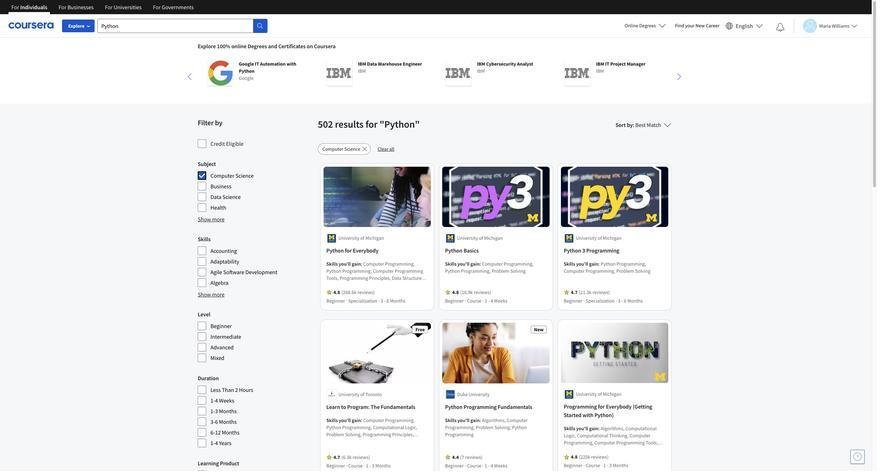 Task type: locate. For each thing, give the bounding box(es) containing it.
2 show more from the top
[[198, 291, 225, 298]]

it inside ibm it project manager ibm
[[606, 61, 610, 67]]

beginner inside level group
[[211, 322, 232, 330]]

it left project
[[606, 61, 610, 67]]

0 horizontal spatial everybody
[[353, 247, 379, 254]]

algorithms, inside algorithms, computer programming, problem solving, python programming
[[482, 417, 506, 423]]

1 horizontal spatial beginner · specialization · 3 - 6 months
[[564, 298, 644, 304]]

critical
[[391, 438, 406, 445]]

data up health
[[211, 193, 222, 200]]

1 vertical spatial google
[[239, 75, 254, 81]]

university of michigan for programming for everybody (getting started with python)
[[576, 391, 622, 398]]

science inside algorithms, computational logic, computational thinking, computer programming, computer programming tools, problem solving, programming principles, python programming, software engineering, theoretical computer science
[[611, 461, 627, 467]]

programming, down python 3 programming
[[586, 268, 616, 274]]

course down 4.8 (225k reviews)
[[586, 463, 601, 469]]

1 solving from the left
[[511, 268, 526, 274]]

1 vertical spatial beginner · course · 1 - 4 weeks
[[446, 463, 508, 469]]

0 vertical spatial more
[[212, 216, 225, 223]]

1 horizontal spatial everybody
[[607, 403, 632, 410]]

0 vertical spatial google
[[239, 61, 254, 67]]

0 horizontal spatial tools,
[[378, 438, 390, 445]]

thinking,
[[610, 433, 629, 439], [407, 438, 426, 445], [359, 445, 378, 452]]

you'll down started
[[577, 426, 589, 432]]

2 solving from the left
[[636, 268, 651, 274]]

everybody for programming
[[607, 403, 632, 410]]

ibm image for ibm it project manager ibm
[[565, 60, 591, 86]]

1 specialization from the left
[[349, 298, 378, 304]]

ibm it project manager ibm
[[597, 61, 646, 74]]

beginner down (21.3k
[[564, 298, 583, 304]]

1 horizontal spatial thinking,
[[407, 438, 426, 445]]

0 horizontal spatial for
[[345, 247, 352, 254]]

reviews) right (21.3k
[[593, 289, 610, 296]]

subject
[[198, 160, 216, 167]]

1 horizontal spatial principles,
[[630, 447, 652, 453]]

0 vertical spatial weeks
[[495, 298, 508, 304]]

4.7 left (21.3k
[[571, 289, 578, 296]]

2 horizontal spatial ibm image
[[565, 60, 591, 86]]

agile software development
[[211, 269, 278, 276]]

1 vertical spatial everybody
[[607, 403, 632, 410]]

algorithms, inside algorithms, computational logic, computational thinking, computer programming, computer programming tools, problem solving, programming principles, python programming, software engineering, theoretical computer science
[[601, 426, 625, 432]]

1 horizontal spatial degrees
[[640, 22, 657, 29]]

university of michigan up programming for everybody (getting started with python)
[[576, 391, 622, 398]]

course for for
[[586, 463, 601, 469]]

1 vertical spatial more
[[212, 291, 225, 298]]

michigan for python for everybody
[[366, 235, 384, 241]]

problem inside computer programming, python programming, computational logic, problem solving, programming principles, computer programming tools, critical thinking, computational thinking, algorithms, mathematics
[[327, 431, 344, 438]]

0 horizontal spatial algorithms,
[[379, 445, 403, 452]]

gain for python basics
[[471, 261, 480, 267]]

duke
[[458, 391, 468, 398]]

1 vertical spatial 4.7
[[334, 454, 340, 460]]

you'll down python for everybody
[[339, 261, 351, 267]]

ibm
[[358, 61, 366, 67], [477, 61, 486, 67], [597, 61, 605, 67], [358, 68, 366, 74], [477, 68, 485, 74], [597, 68, 604, 74]]

2 horizontal spatial thinking,
[[610, 433, 629, 439]]

more for algebra
[[212, 291, 225, 298]]

course down 4.7 (6.3k reviews) in the bottom left of the page
[[349, 463, 363, 469]]

tools,
[[378, 438, 390, 445], [646, 440, 659, 446]]

explore left 100%
[[198, 43, 216, 50]]

4.7 (21.3k reviews)
[[571, 289, 610, 296]]

0 vertical spatial show more
[[198, 216, 225, 223]]

university up python 3 programming
[[576, 235, 597, 241]]

logic, inside algorithms, computational logic, computational thinking, computer programming, computer programming tools, problem solving, programming principles, python programming, software engineering, theoretical computer science
[[564, 433, 577, 439]]

beginner · course · 1 - 4 weeks
[[446, 298, 508, 304], [446, 463, 508, 469]]

skills you'll gain : for python programming fundamentals
[[446, 417, 482, 423]]

skills
[[198, 236, 211, 243], [327, 261, 338, 267], [446, 261, 457, 267], [564, 261, 576, 267], [327, 417, 338, 423], [446, 417, 457, 423], [564, 426, 576, 432]]

(16.9k
[[461, 289, 473, 296]]

explore for explore
[[68, 23, 85, 29]]

0 vertical spatial for
[[366, 118, 378, 131]]

2 specialization from the left
[[586, 298, 615, 304]]

of for python 3 programming
[[598, 235, 602, 241]]

university of michigan for python basics
[[458, 235, 503, 241]]

solving inside computer programming, python programming, problem solving
[[511, 268, 526, 274]]

ibm image
[[327, 60, 353, 86], [446, 60, 472, 86], [565, 60, 591, 86]]

1 ibm image from the left
[[327, 60, 353, 86]]

adaptability
[[211, 258, 239, 265]]

algorithms, computational logic, computational thinking, computer programming, computer programming tools, problem solving, programming principles, python programming, software engineering, theoretical computer science
[[564, 426, 659, 467]]

show more button for health
[[198, 215, 225, 223]]

2 ibm image from the left
[[446, 60, 472, 86]]

than
[[222, 386, 234, 393]]

computer
[[323, 146, 344, 152], [211, 172, 235, 179], [482, 261, 503, 267], [564, 268, 585, 274], [364, 417, 384, 423], [507, 417, 528, 423], [630, 433, 651, 439], [327, 438, 348, 445], [595, 440, 616, 446], [589, 461, 610, 467]]

university up python for everybody
[[339, 235, 360, 241]]

computer science inside subject group
[[211, 172, 254, 179]]

you'll down python basics
[[458, 261, 470, 267]]

solving for python 3 programming
[[636, 268, 651, 274]]

2 more from the top
[[212, 291, 225, 298]]

0 horizontal spatial ibm image
[[327, 60, 353, 86]]

algorithms, down the python programming fundamentals link
[[482, 417, 506, 423]]

2 google from the top
[[239, 75, 254, 81]]

gain for python 3 programming
[[590, 261, 599, 267]]

2 horizontal spatial algorithms,
[[601, 426, 625, 432]]

of for python for everybody
[[361, 235, 365, 241]]

2 horizontal spatial solving,
[[583, 447, 600, 453]]

1 show from the top
[[198, 216, 211, 223]]

1- for 1-4 years
[[211, 439, 215, 447]]

1 vertical spatial software
[[611, 454, 629, 460]]

show more down health
[[198, 216, 225, 223]]

for for businesses
[[59, 4, 66, 11]]

problem inside algorithms, computational logic, computational thinking, computer programming, computer programming tools, problem solving, programming principles, python programming, software engineering, theoretical computer science
[[564, 447, 582, 453]]

university up started
[[576, 391, 597, 398]]

of for learn to program: the fundamentals
[[361, 391, 365, 398]]

1 vertical spatial show more button
[[198, 290, 225, 299]]

: down program:
[[361, 417, 363, 423]]

python programming fundamentals
[[446, 403, 533, 410]]

show more for health
[[198, 216, 225, 223]]

google down online
[[239, 61, 254, 67]]

1 horizontal spatial 6
[[387, 298, 389, 304]]

course
[[467, 298, 482, 304], [349, 463, 363, 469], [467, 463, 482, 469], [586, 463, 601, 469]]

1 show more button from the top
[[198, 215, 225, 223]]

0 vertical spatial 1-
[[211, 397, 215, 404]]

2 vertical spatial 1-
[[211, 439, 215, 447]]

0 vertical spatial logic,
[[405, 424, 418, 431]]

1 horizontal spatial explore
[[198, 43, 216, 50]]

beginner · course · 1 - 3 months
[[327, 463, 391, 469], [564, 463, 629, 469]]

thinking, down programming for everybody (getting started with python) link
[[610, 433, 629, 439]]

python
[[239, 68, 255, 74], [327, 247, 344, 254], [446, 247, 463, 254], [564, 247, 582, 254], [601, 261, 616, 267], [446, 268, 460, 274], [446, 403, 463, 410], [327, 424, 342, 431], [513, 424, 527, 431], [564, 454, 579, 460]]

online
[[625, 22, 639, 29]]

algorithms, for everybody
[[601, 426, 625, 432]]

1 vertical spatial new
[[535, 326, 544, 333]]

programming, up theoretical
[[580, 454, 610, 460]]

duration group
[[198, 374, 314, 448]]

michigan for python 3 programming
[[603, 235, 622, 241]]

show down health
[[198, 216, 211, 223]]

reviews) for python 3 programming
[[593, 289, 610, 296]]

beginner · course · 1 - 4 weeks for basics
[[446, 298, 508, 304]]

1 horizontal spatial data
[[367, 61, 377, 67]]

banner navigation
[[6, 0, 200, 20]]

computer inside python programming, computer programming, problem solving
[[564, 268, 585, 274]]

computer down the 502 at the top
[[323, 146, 344, 152]]

programming up 4.8 (225k reviews)
[[601, 447, 629, 453]]

1 for to
[[366, 463, 369, 469]]

: for programming for everybody (getting started with python)
[[599, 426, 600, 432]]

1- down 6-
[[211, 439, 215, 447]]

algorithms, inside computer programming, python programming, computational logic, problem solving, programming principles, computer programming tools, critical thinking, computational thinking, algorithms, mathematics
[[379, 445, 403, 452]]

reviews) right the "(225k"
[[592, 454, 609, 460]]

1 more from the top
[[212, 216, 225, 223]]

with
[[287, 61, 297, 67], [583, 412, 594, 419]]

1 horizontal spatial fundamentals
[[498, 403, 533, 410]]

reviews) for programming for everybody (getting started with python)
[[592, 454, 609, 460]]

data left warehouse
[[367, 61, 377, 67]]

everybody
[[353, 247, 379, 254], [607, 403, 632, 410]]

0 horizontal spatial beginner · course · 1 - 3 months
[[327, 463, 391, 469]]

0 horizontal spatial 4.7
[[334, 454, 340, 460]]

1 vertical spatial for
[[345, 247, 352, 254]]

1 horizontal spatial algorithms,
[[482, 417, 506, 423]]

skills you'll gain : for python basics
[[446, 261, 482, 267]]

0 horizontal spatial specialization
[[349, 298, 378, 304]]

you'll down duke
[[458, 417, 470, 423]]

0 horizontal spatial 4.8
[[334, 289, 340, 296]]

algorithms,
[[482, 417, 506, 423], [601, 426, 625, 432], [379, 445, 403, 452]]

4.8 for programming for everybody (getting started with python)
[[571, 454, 578, 460]]

google image
[[208, 60, 233, 86]]

beginner · specialization · 3 - 6 months down 4.7 (21.3k reviews) in the bottom right of the page
[[564, 298, 644, 304]]

4.7
[[571, 289, 578, 296], [334, 454, 340, 460]]

1 beginner · specialization · 3 - 6 months from the left
[[327, 298, 406, 304]]

more down algebra
[[212, 291, 225, 298]]

find
[[676, 22, 685, 29]]

2 show from the top
[[198, 291, 211, 298]]

6-
[[211, 429, 215, 436]]

2 beginner · course · 1 - 3 months from the left
[[564, 463, 629, 469]]

1 horizontal spatial new
[[696, 22, 706, 29]]

university of michigan
[[339, 235, 384, 241], [458, 235, 503, 241], [576, 235, 622, 241], [576, 391, 622, 398]]

0 vertical spatial data
[[367, 61, 377, 67]]

learn to program: the fundamentals
[[327, 403, 416, 410]]

0 horizontal spatial it
[[255, 61, 259, 67]]

programming up started
[[564, 403, 597, 410]]

tools, inside computer programming, python programming, computational logic, problem solving, programming principles, computer programming tools, critical thinking, computational thinking, algorithms, mathematics
[[378, 438, 390, 445]]

skills you'll gain : down started
[[564, 426, 601, 432]]

python for everybody link
[[327, 246, 428, 255]]

by right sort at the top right of page
[[627, 121, 633, 128]]

python basics
[[446, 247, 479, 254]]

programming
[[587, 247, 620, 254], [464, 403, 497, 410], [564, 403, 597, 410], [363, 431, 392, 438], [446, 431, 474, 438], [349, 438, 377, 445], [617, 440, 645, 446], [601, 447, 629, 453]]

skills for python basics
[[446, 261, 457, 267]]

2 horizontal spatial 6
[[625, 298, 627, 304]]

- for python basics
[[489, 298, 490, 304]]

you'll for python basics
[[458, 261, 470, 267]]

with down certificates
[[287, 61, 297, 67]]

tools, left critical
[[378, 438, 390, 445]]

1 horizontal spatial by
[[627, 121, 633, 128]]

english
[[737, 22, 754, 29]]

0 horizontal spatial beginner · specialization · 3 - 6 months
[[327, 298, 406, 304]]

python inside algorithms, computational logic, computational thinking, computer programming, computer programming tools, problem solving, programming principles, python programming, software engineering, theoretical computer science
[[564, 454, 579, 460]]

0 horizontal spatial fundamentals
[[381, 403, 416, 410]]

2 1- from the top
[[211, 408, 215, 415]]

ibm cybersecurity analyst ibm
[[477, 61, 534, 74]]

1 vertical spatial show more
[[198, 291, 225, 298]]

gain down python)
[[590, 426, 599, 432]]

4.8 for python basics
[[453, 289, 459, 296]]

: down python basics link
[[480, 261, 481, 267]]

explore down for businesses
[[68, 23, 85, 29]]

computer programming, python programming, computational logic, problem solving, programming principles, computer programming tools, critical thinking, computational thinking, algorithms, mathematics
[[327, 417, 426, 459]]

for left universities
[[105, 4, 113, 11]]

1 horizontal spatial for
[[366, 118, 378, 131]]

beginner
[[327, 298, 345, 304], [446, 298, 464, 304], [564, 298, 583, 304], [211, 322, 232, 330], [327, 463, 345, 469], [446, 463, 464, 469], [564, 463, 583, 469]]

explore inside popup button
[[68, 23, 85, 29]]

1 vertical spatial explore
[[198, 43, 216, 50]]

502
[[318, 118, 333, 131]]

by for sort
[[627, 121, 633, 128]]

0 horizontal spatial principles,
[[393, 431, 414, 438]]

0 vertical spatial degrees
[[640, 22, 657, 29]]

beginner down mathematics
[[327, 463, 345, 469]]

for
[[11, 4, 19, 11], [59, 4, 66, 11], [105, 4, 113, 11], [153, 4, 161, 11]]

: for python programming fundamentals
[[480, 417, 481, 423]]

0 vertical spatial 4.7
[[571, 289, 578, 296]]

show for algebra
[[198, 291, 211, 298]]

0 vertical spatial software
[[223, 269, 245, 276]]

computer up "business"
[[211, 172, 235, 179]]

3 1- from the top
[[211, 439, 215, 447]]

3 for from the left
[[105, 4, 113, 11]]

0 vertical spatial solving,
[[495, 424, 512, 431]]

0 vertical spatial beginner · course · 1 - 4 weeks
[[446, 298, 508, 304]]

1 for from the left
[[11, 4, 19, 11]]

problem inside computer programming, python programming, problem solving
[[492, 268, 510, 274]]

solving down python basics link
[[511, 268, 526, 274]]

1 vertical spatial computer science
[[211, 172, 254, 179]]

for
[[366, 118, 378, 131], [345, 247, 352, 254], [599, 403, 605, 410]]

reviews) for python programming fundamentals
[[466, 454, 483, 460]]

computer science up "business"
[[211, 172, 254, 179]]

1 horizontal spatial it
[[606, 61, 610, 67]]

learning product
[[198, 460, 239, 467]]

1 1- from the top
[[211, 397, 215, 404]]

1 beginner · course · 1 - 3 months from the left
[[327, 463, 391, 469]]

business
[[211, 183, 232, 190]]

you'll down to
[[339, 417, 351, 423]]

4.8 up theoretical
[[571, 454, 578, 460]]

1 horizontal spatial 4.7
[[571, 289, 578, 296]]

1 vertical spatial algorithms,
[[601, 426, 625, 432]]

2 it from the left
[[606, 61, 610, 67]]

1 vertical spatial solving,
[[345, 431, 362, 438]]

1 horizontal spatial logic,
[[564, 433, 577, 439]]

1 it from the left
[[255, 61, 259, 67]]

0 vertical spatial algorithms,
[[482, 417, 506, 423]]

cybersecurity
[[487, 61, 517, 67]]

solving down python 3 programming link
[[636, 268, 651, 274]]

1 fundamentals from the left
[[381, 403, 416, 410]]

- for python for everybody
[[384, 298, 386, 304]]

2 horizontal spatial 4.8
[[571, 454, 578, 460]]

6
[[387, 298, 389, 304], [625, 298, 627, 304], [215, 418, 218, 425]]

beginner for python 3 programming
[[564, 298, 583, 304]]

solving inside python programming, computer programming, problem solving
[[636, 268, 651, 274]]

1 vertical spatial data
[[211, 193, 222, 200]]

solving, up 4.8 (225k reviews)
[[583, 447, 600, 453]]

4.4
[[453, 454, 459, 460]]

for inside python for everybody link
[[345, 247, 352, 254]]

reviews) for python for everybody
[[358, 289, 375, 296]]

you'll for learn to program: the fundamentals
[[339, 417, 351, 423]]

you'll
[[339, 261, 351, 267], [458, 261, 470, 267], [577, 261, 589, 267], [339, 417, 351, 423], [458, 417, 470, 423], [577, 426, 589, 432]]

university
[[339, 235, 360, 241], [458, 235, 478, 241], [576, 235, 597, 241], [339, 391, 360, 398], [469, 391, 490, 398], [576, 391, 597, 398]]

1 beginner · course · 1 - 4 weeks from the top
[[446, 298, 508, 304]]

gain down basics
[[471, 261, 480, 267]]

solving, down the python programming fundamentals link
[[495, 424, 512, 431]]

2 beginner · specialization · 3 - 6 months from the left
[[564, 298, 644, 304]]

of left toronto
[[361, 391, 365, 398]]

1 vertical spatial 1-
[[211, 408, 215, 415]]

find your new career link
[[672, 21, 724, 30]]

solving
[[511, 268, 526, 274], [636, 268, 651, 274]]

program:
[[348, 403, 370, 410]]

2 fundamentals from the left
[[498, 403, 533, 410]]

2 vertical spatial algorithms,
[[379, 445, 403, 452]]

principles, inside computer programming, python programming, computational logic, problem solving, programming principles, computer programming tools, critical thinking, computational thinking, algorithms, mathematics
[[393, 431, 414, 438]]

logic, down started
[[564, 433, 577, 439]]

computer up (21.3k
[[564, 268, 585, 274]]

beginner · specialization · 3 - 6 months down the "4.8 (268.6k reviews)"
[[327, 298, 406, 304]]

for for python for everybody
[[345, 247, 352, 254]]

1
[[485, 298, 488, 304], [366, 463, 369, 469], [485, 463, 488, 469], [604, 463, 606, 469]]

python basics link
[[446, 246, 547, 255]]

4.8 (268.6k reviews)
[[334, 289, 375, 296]]

you'll for python programming fundamentals
[[458, 417, 470, 423]]

0 horizontal spatial with
[[287, 61, 297, 67]]

it inside google it automation with python google
[[255, 61, 259, 67]]

2 vertical spatial weeks
[[495, 463, 508, 469]]

skills you'll gain : down python basics
[[446, 261, 482, 267]]

- for python 3 programming
[[622, 298, 624, 304]]

: down the python programming fundamentals
[[480, 417, 481, 423]]

everybody inside programming for everybody (getting started with python)
[[607, 403, 632, 410]]

2 beginner · course · 1 - 4 weeks from the top
[[446, 463, 508, 469]]

ibm image for ibm cybersecurity analyst ibm
[[446, 60, 472, 86]]

match
[[647, 121, 662, 128]]

0 horizontal spatial data
[[211, 193, 222, 200]]

for left governments
[[153, 4, 161, 11]]

principles, up engineering,
[[630, 447, 652, 453]]

reviews) right (6.3k
[[353, 454, 370, 460]]

principles,
[[393, 431, 414, 438], [630, 447, 652, 453]]

computational
[[373, 424, 404, 431], [626, 426, 657, 432], [578, 433, 609, 439], [327, 445, 358, 452]]

1 horizontal spatial computer science
[[323, 146, 361, 152]]

best
[[636, 121, 646, 128]]

mathematics
[[327, 453, 353, 459]]

months
[[390, 298, 406, 304], [628, 298, 644, 304], [219, 408, 237, 415], [219, 418, 237, 425], [222, 429, 240, 436], [376, 463, 391, 469], [613, 463, 629, 469]]

0 vertical spatial principles,
[[393, 431, 414, 438]]

university up basics
[[458, 235, 478, 241]]

of up programming for everybody (getting started with python)
[[598, 391, 602, 398]]

2 for from the left
[[59, 4, 66, 11]]

python inside google it automation with python google
[[239, 68, 255, 74]]

None search field
[[98, 19, 268, 33]]

1 vertical spatial principles,
[[630, 447, 652, 453]]

0 horizontal spatial solving,
[[345, 431, 362, 438]]

logic,
[[405, 424, 418, 431], [564, 433, 577, 439]]

2 show more button from the top
[[198, 290, 225, 299]]

1 horizontal spatial solving
[[636, 268, 651, 274]]

you'll down python 3 programming
[[577, 261, 589, 267]]

0 vertical spatial show more button
[[198, 215, 225, 223]]

4 for from the left
[[153, 4, 161, 11]]

software inside "skills" group
[[223, 269, 245, 276]]

by right filter
[[215, 118, 223, 127]]

michigan up programming for everybody (getting started with python) link
[[603, 391, 622, 398]]

0 horizontal spatial new
[[535, 326, 544, 333]]

computer down the python programming fundamentals link
[[507, 417, 528, 423]]

: down python)
[[599, 426, 600, 432]]

2 vertical spatial for
[[599, 403, 605, 410]]

reviews) right (7
[[466, 454, 483, 460]]

: for learn to program: the fundamentals
[[361, 417, 363, 423]]

0 horizontal spatial 6
[[215, 418, 218, 425]]

skills you'll gain : down duke
[[446, 417, 482, 423]]

problem
[[492, 268, 510, 274], [617, 268, 635, 274], [476, 424, 494, 431], [327, 431, 344, 438], [564, 447, 582, 453]]

clear
[[378, 146, 389, 152]]

skills you'll gain :
[[327, 261, 364, 267], [446, 261, 482, 267], [564, 261, 601, 267], [327, 417, 364, 423], [446, 417, 482, 423], [564, 426, 601, 432]]

programming up python programming, computer programming, problem solving
[[587, 247, 620, 254]]

1 horizontal spatial with
[[583, 412, 594, 419]]

algorithms, down python)
[[601, 426, 625, 432]]

1 horizontal spatial beginner · course · 1 - 3 months
[[564, 463, 629, 469]]

solving for python basics
[[511, 268, 526, 274]]

1 vertical spatial weeks
[[219, 397, 235, 404]]

degrees right online
[[640, 22, 657, 29]]

explore
[[68, 23, 85, 29], [198, 43, 216, 50]]

software inside algorithms, computational logic, computational thinking, computer programming, computer programming tools, problem solving, programming principles, python programming, software engineering, theoretical computer science
[[611, 454, 629, 460]]

0 horizontal spatial solving
[[511, 268, 526, 274]]

more for health
[[212, 216, 225, 223]]

of up python basics link
[[479, 235, 484, 241]]

0 horizontal spatial logic,
[[405, 424, 418, 431]]

solving, inside algorithms, computational logic, computational thinking, computer programming, computer programming tools, problem solving, programming principles, python programming, software engineering, theoretical computer science
[[583, 447, 600, 453]]

3-
[[211, 418, 215, 425]]

skills you'll gain : down python 3 programming
[[564, 261, 601, 267]]

computer science inside button
[[323, 146, 361, 152]]

hours
[[239, 386, 253, 393]]

data science
[[211, 193, 241, 200]]

1 show more from the top
[[198, 216, 225, 223]]

1 horizontal spatial software
[[611, 454, 629, 460]]

beginner down the "(225k"
[[564, 463, 583, 469]]

show more button for algebra
[[198, 290, 225, 299]]

0 vertical spatial explore
[[68, 23, 85, 29]]

1 horizontal spatial tools,
[[646, 440, 659, 446]]

learning product group
[[198, 459, 314, 471]]

1 horizontal spatial ibm image
[[446, 60, 472, 86]]

1 horizontal spatial specialization
[[586, 298, 615, 304]]

1- up 3-
[[211, 408, 215, 415]]

reviews) right '(268.6k'
[[358, 289, 375, 296]]

python programming fundamentals link
[[446, 403, 547, 411]]

with right started
[[583, 412, 594, 419]]

1-4 weeks
[[211, 397, 235, 404]]

engineer
[[403, 61, 422, 67]]

3 ibm image from the left
[[565, 60, 591, 86]]

analyst
[[518, 61, 534, 67]]

data inside subject group
[[211, 193, 222, 200]]

skills for python programming fundamentals
[[446, 417, 457, 423]]

gain down program:
[[352, 417, 361, 423]]

1 vertical spatial with
[[583, 412, 594, 419]]

show more button down algebra
[[198, 290, 225, 299]]

for inside programming for everybody (getting started with python)
[[599, 403, 605, 410]]

subject group
[[198, 160, 314, 212]]

-
[[384, 298, 386, 304], [489, 298, 490, 304], [622, 298, 624, 304], [370, 463, 371, 469], [489, 463, 490, 469], [607, 463, 609, 469]]

0 vertical spatial computer science
[[323, 146, 361, 152]]

for for programming for everybody (getting started with python)
[[599, 403, 605, 410]]

beginner · specialization · 3 - 6 months for everybody
[[327, 298, 406, 304]]

university of michigan up basics
[[458, 235, 503, 241]]

show
[[198, 216, 211, 223], [198, 291, 211, 298]]

algorithms, down critical
[[379, 445, 403, 452]]

michigan for programming for everybody (getting started with python)
[[603, 391, 622, 398]]

computational down "(getting"
[[626, 426, 657, 432]]

logic, up critical
[[405, 424, 418, 431]]

beginner down '(268.6k'
[[327, 298, 345, 304]]

: down python 3 programming
[[599, 261, 600, 267]]

beginner down 4.4
[[446, 463, 464, 469]]

automation
[[260, 61, 286, 67]]

online
[[232, 43, 247, 50]]

- for programming for everybody (getting started with python)
[[607, 463, 609, 469]]

university of michigan up python 3 programming
[[576, 235, 622, 241]]

0 horizontal spatial explore
[[68, 23, 85, 29]]

1 vertical spatial logic,
[[564, 433, 577, 439]]

problem inside python programming, computer programming, problem solving
[[617, 268, 635, 274]]

- for python programming fundamentals
[[489, 463, 490, 469]]

beginner for learn to program: the fundamentals
[[327, 463, 345, 469]]

0 horizontal spatial by
[[215, 118, 223, 127]]

0 vertical spatial with
[[287, 61, 297, 67]]

gain for learn to program: the fundamentals
[[352, 417, 361, 423]]

degrees inside dropdown button
[[640, 22, 657, 29]]

online degrees button
[[620, 18, 672, 33]]

(268.6k
[[342, 289, 357, 296]]

2 horizontal spatial for
[[599, 403, 605, 410]]

by for filter
[[215, 118, 223, 127]]

everybody inside python for everybody link
[[353, 247, 379, 254]]

2 vertical spatial solving,
[[583, 447, 600, 453]]

weeks
[[495, 298, 508, 304], [219, 397, 235, 404], [495, 463, 508, 469]]

python programming, computer programming, problem solving
[[564, 261, 651, 274]]

1-3 months
[[211, 408, 237, 415]]

programming up (7
[[446, 431, 474, 438]]

0 vertical spatial everybody
[[353, 247, 379, 254]]

specialization down the "4.8 (268.6k reviews)"
[[349, 298, 378, 304]]

software down adaptability
[[223, 269, 245, 276]]

logic, inside computer programming, python programming, computational logic, problem solving, programming principles, computer programming tools, critical thinking, computational thinking, algorithms, mathematics
[[405, 424, 418, 431]]



Task type: vqa. For each thing, say whether or not it's contained in the screenshot.


Task type: describe. For each thing, give the bounding box(es) containing it.
computational up mathematics
[[327, 445, 358, 452]]

computer inside algorithms, computer programming, problem solving, python programming
[[507, 417, 528, 423]]

programming up engineering,
[[617, 440, 645, 446]]

credit eligible
[[211, 140, 244, 147]]

coursera
[[314, 43, 336, 50]]

4.7 for learn
[[334, 454, 340, 460]]

results
[[335, 118, 364, 131]]

skills inside "skills" group
[[198, 236, 211, 243]]

beginner for python programming fundamentals
[[446, 463, 464, 469]]

find your new career
[[676, 22, 720, 29]]

beginner · course · 1 - 3 months for started
[[564, 463, 629, 469]]

coursera image
[[9, 20, 54, 31]]

100%
[[217, 43, 231, 50]]

online degrees
[[625, 22, 657, 29]]

google it automation with python google
[[239, 61, 297, 81]]

programming for everybody (getting started with python)
[[564, 403, 653, 419]]

weeks inside duration group
[[219, 397, 235, 404]]

skills for programming for everybody (getting started with python)
[[564, 426, 576, 432]]

help center image
[[854, 453, 863, 461]]

reviews) for learn to program: the fundamentals
[[353, 454, 370, 460]]

python inside python programming, computer programming, problem solving
[[601, 261, 616, 267]]

programming, down python basics link
[[504, 261, 534, 267]]

intermediate
[[211, 333, 241, 340]]

: for python basics
[[480, 261, 481, 267]]

for for governments
[[153, 4, 161, 11]]

12
[[215, 429, 221, 436]]

skills you'll gain : down python for everybody
[[327, 261, 364, 267]]

programming, down python 3 programming link
[[617, 261, 647, 267]]

fundamentals inside learn to program: the fundamentals link
[[381, 403, 416, 410]]

(6.3k
[[342, 454, 352, 460]]

to
[[341, 403, 346, 410]]

algorithms, computer programming, problem solving, python programming
[[446, 417, 528, 438]]

4.4 (7 reviews)
[[453, 454, 483, 460]]

english button
[[724, 14, 767, 37]]

for universities
[[105, 4, 142, 11]]

filter
[[198, 118, 214, 127]]

credit
[[211, 140, 225, 147]]

1 for programming
[[485, 463, 488, 469]]

principles, inside algorithms, computational logic, computational thinking, computer programming, computer programming tools, problem solving, programming principles, python programming, software engineering, theoretical computer science
[[630, 447, 652, 453]]

gain for python programming fundamentals
[[471, 417, 480, 423]]

ibm image for ibm data warehouse engineer ibm
[[327, 60, 353, 86]]

universities
[[114, 4, 142, 11]]

all
[[390, 146, 395, 152]]

computer inside button
[[323, 146, 344, 152]]

computer up engineering,
[[630, 433, 651, 439]]

you'll for python 3 programming
[[577, 261, 589, 267]]

specialization for programming
[[586, 298, 615, 304]]

computational up critical
[[373, 424, 404, 431]]

skills for python 3 programming
[[564, 261, 576, 267]]

computer up mathematics
[[327, 438, 348, 445]]

level group
[[198, 310, 314, 363]]

6 for python 3 programming
[[625, 298, 627, 304]]

computer programming, python programming, problem solving
[[446, 261, 534, 274]]

university of michigan for python for everybody
[[339, 235, 384, 241]]

0 vertical spatial new
[[696, 22, 706, 29]]

maria williams
[[820, 23, 850, 29]]

programming, down basics
[[461, 268, 491, 274]]

4.8 for python for everybody
[[334, 289, 340, 296]]

show more for algebra
[[198, 291, 225, 298]]

programming down the duke university
[[464, 403, 497, 410]]

specialization for everybody
[[349, 298, 378, 304]]

it for project
[[606, 61, 610, 67]]

filter by
[[198, 118, 223, 127]]

4.7 for python
[[571, 289, 578, 296]]

1 google from the top
[[239, 61, 254, 67]]

beginner · specialization · 3 - 6 months for programming
[[564, 298, 644, 304]]

4.7 (6.3k reviews)
[[334, 454, 370, 460]]

solving, inside computer programming, python programming, computational logic, problem solving, programming principles, computer programming tools, critical thinking, computational thinking, algorithms, mathematics
[[345, 431, 362, 438]]

beginner for python basics
[[446, 298, 464, 304]]

(7
[[461, 454, 465, 460]]

502 results for "python"
[[318, 118, 420, 131]]

programming up 4.7 (6.3k reviews) in the bottom left of the page
[[349, 438, 377, 445]]

years
[[219, 439, 232, 447]]

the
[[371, 403, 380, 410]]

6-12 months
[[211, 429, 240, 436]]

course for basics
[[467, 298, 482, 304]]

beginner · course · 1 - 4 weeks for programming
[[446, 463, 508, 469]]

python 3 programming link
[[564, 246, 666, 255]]

sort
[[616, 121, 626, 128]]

agile
[[211, 269, 222, 276]]

: for python 3 programming
[[599, 261, 600, 267]]

show notifications image
[[777, 23, 785, 32]]

university up the python programming fundamentals
[[469, 391, 490, 398]]

clear all
[[378, 146, 395, 152]]

1- for 1-3 months
[[211, 408, 215, 415]]

skills for learn to program: the fundamentals
[[327, 417, 338, 423]]

programming, up critical
[[385, 417, 415, 423]]

explore button
[[62, 20, 95, 32]]

fundamentals inside the python programming fundamentals link
[[498, 403, 533, 410]]

university for python 3 programming
[[576, 235, 597, 241]]

1 vertical spatial degrees
[[248, 43, 267, 50]]

0 horizontal spatial thinking,
[[359, 445, 378, 452]]

less
[[211, 386, 221, 393]]

warehouse
[[378, 61, 402, 67]]

tools, inside algorithms, computational logic, computational thinking, computer programming, computer programming tools, problem solving, programming principles, python programming, software engineering, theoretical computer science
[[646, 440, 659, 446]]

1-4 years
[[211, 439, 232, 447]]

it for automation
[[255, 61, 259, 67]]

businesses
[[68, 4, 94, 11]]

michigan for python basics
[[485, 235, 503, 241]]

course for programming
[[467, 463, 482, 469]]

product
[[220, 460, 239, 467]]

: left best
[[633, 121, 635, 128]]

university of toronto
[[339, 391, 382, 398]]

skills you'll gain : for learn to program: the fundamentals
[[327, 417, 364, 423]]

python inside computer programming, python programming, problem solving
[[446, 268, 460, 274]]

of for python basics
[[479, 235, 484, 241]]

skills group
[[198, 235, 314, 287]]

health
[[211, 204, 226, 211]]

programming, down program:
[[343, 424, 372, 431]]

maria
[[820, 23, 832, 29]]

university for python basics
[[458, 235, 478, 241]]

6 for python for everybody
[[387, 298, 389, 304]]

solving, inside algorithms, computer programming, problem solving, python programming
[[495, 424, 512, 431]]

programming, inside algorithms, computer programming, problem solving, python programming
[[446, 424, 475, 431]]

engineering,
[[630, 454, 657, 460]]

computer down 4.8 (225k reviews)
[[589, 461, 610, 467]]

skills you'll gain : for python 3 programming
[[564, 261, 601, 267]]

ibm data warehouse engineer ibm
[[358, 61, 422, 74]]

: down python for everybody
[[361, 261, 363, 267]]

less than 2 hours
[[211, 386, 253, 393]]

science inside button
[[345, 146, 361, 152]]

python 3 programming
[[564, 247, 620, 254]]

williams
[[833, 23, 850, 29]]

python inside computer programming, python programming, computational logic, problem solving, programming principles, computer programming tools, critical thinking, computational thinking, algorithms, mathematics
[[327, 424, 342, 431]]

algorithms, for fundamentals
[[482, 417, 506, 423]]

python inside algorithms, computer programming, problem solving, python programming
[[513, 424, 527, 431]]

beginner · course · 1 - 3 months for fundamentals
[[327, 463, 391, 469]]

reviews) for python basics
[[474, 289, 492, 296]]

computer inside subject group
[[211, 172, 235, 179]]

maria williams button
[[795, 19, 858, 33]]

1 for basics
[[485, 298, 488, 304]]

python)
[[595, 412, 614, 419]]

course for to
[[349, 463, 363, 469]]

weeks for python basics
[[495, 298, 508, 304]]

university for learn to program: the fundamentals
[[339, 391, 360, 398]]

beginner for python for everybody
[[327, 298, 345, 304]]

level
[[198, 311, 211, 318]]

3 inside duration group
[[215, 408, 218, 415]]

computer up 4.8 (225k reviews)
[[595, 440, 616, 446]]

(21.3k
[[579, 289, 592, 296]]

university for programming for everybody (getting started with python)
[[576, 391, 597, 398]]

toronto
[[366, 391, 382, 398]]

duke university
[[458, 391, 490, 398]]

computational up 4.8 (225k reviews)
[[578, 433, 609, 439]]

programming, up the "(225k"
[[564, 440, 594, 446]]

for governments
[[153, 4, 194, 11]]

programming up critical
[[363, 431, 392, 438]]

accounting
[[211, 247, 237, 254]]

of for programming for everybody (getting started with python)
[[598, 391, 602, 398]]

3-6 months
[[211, 418, 237, 425]]

explore for explore 100% online degrees and certificates on coursera
[[198, 43, 216, 50]]

computer down the
[[364, 417, 384, 423]]

development
[[246, 269, 278, 276]]

6 inside duration group
[[215, 418, 218, 425]]

you'll for programming for everybody (getting started with python)
[[577, 426, 589, 432]]

algebra
[[211, 279, 229, 286]]

gain down python for everybody
[[352, 261, 361, 267]]

- for learn to program: the fundamentals
[[370, 463, 371, 469]]

beginner for programming for everybody (getting started with python)
[[564, 463, 583, 469]]

programming inside programming for everybody (getting started with python)
[[564, 403, 597, 410]]

1- for 1-4 weeks
[[211, 397, 215, 404]]

university of michigan for python 3 programming
[[576, 235, 622, 241]]

programming for everybody (getting started with python) link
[[564, 403, 666, 420]]

for individuals
[[11, 4, 47, 11]]

learn to program: the fundamentals link
[[327, 403, 428, 411]]

career
[[707, 22, 720, 29]]

python for everybody
[[327, 247, 379, 254]]

manager
[[627, 61, 646, 67]]

skills you'll gain : for programming for everybody (getting started with python)
[[564, 426, 601, 432]]

with inside google it automation with python google
[[287, 61, 297, 67]]

computer science button
[[318, 143, 371, 155]]

gain for programming for everybody (getting started with python)
[[590, 426, 599, 432]]

basics
[[464, 247, 479, 254]]

What do you want to learn? text field
[[98, 19, 254, 33]]

weeks for python programming fundamentals
[[495, 463, 508, 469]]

explore 100% online degrees and certificates on coursera
[[198, 43, 336, 50]]

computer inside computer programming, python programming, problem solving
[[482, 261, 503, 267]]

for for individuals
[[11, 4, 19, 11]]

thinking, inside algorithms, computational logic, computational thinking, computer programming, computer programming tools, problem solving, programming principles, python programming, software engineering, theoretical computer science
[[610, 433, 629, 439]]

data inside ibm data warehouse engineer ibm
[[367, 61, 377, 67]]

university for python for everybody
[[339, 235, 360, 241]]

(225k
[[579, 454, 591, 460]]

problem inside algorithms, computer programming, problem solving, python programming
[[476, 424, 494, 431]]

programming inside algorithms, computer programming, problem solving, python programming
[[446, 431, 474, 438]]

with inside programming for everybody (getting started with python)
[[583, 412, 594, 419]]

for businesses
[[59, 4, 94, 11]]

for for universities
[[105, 4, 113, 11]]

advanced
[[211, 344, 234, 351]]

(getting
[[633, 403, 653, 410]]



